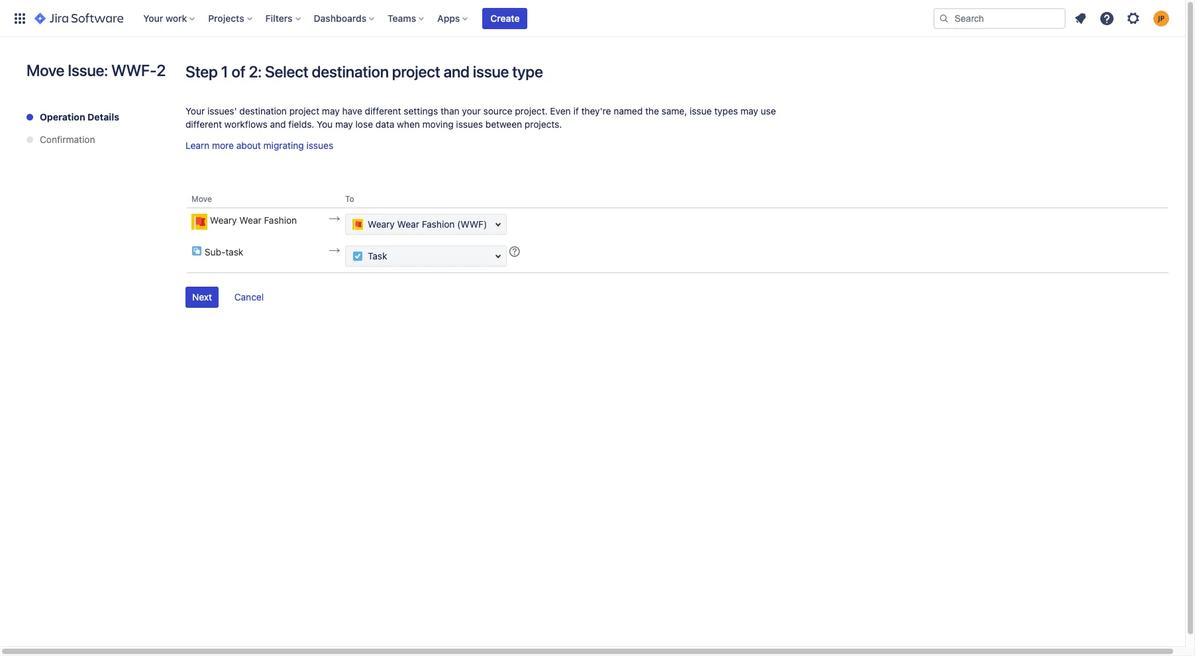 Task type: vqa. For each thing, say whether or not it's contained in the screenshot.
the New
no



Task type: locate. For each thing, give the bounding box(es) containing it.
1 vertical spatial your
[[186, 105, 205, 117]]

1 vertical spatial different
[[186, 119, 222, 130]]

2
[[157, 61, 166, 80]]

data
[[376, 119, 395, 130]]

different up 'data'
[[365, 105, 401, 117]]

even
[[550, 105, 571, 117]]

banner
[[0, 0, 1185, 37]]

select
[[265, 62, 308, 81]]

destination up have
[[312, 62, 389, 81]]

0 horizontal spatial your
[[143, 12, 163, 24]]

and up the migrating
[[270, 119, 286, 130]]

projects
[[208, 12, 244, 24]]

your profile and settings image
[[1154, 10, 1169, 26]]

use
[[761, 105, 776, 117]]

issues down you
[[306, 140, 333, 151]]

and inside your issues' destination project may have different settings than your source project. even if they're named the same, issue types may use different workflows and fields. you may lose data when moving issues between projects.
[[270, 119, 286, 130]]

0 vertical spatial project
[[392, 62, 440, 81]]

0 horizontal spatial and
[[270, 119, 286, 130]]

move issue: wwf-2
[[27, 61, 166, 80]]

details
[[87, 111, 119, 123]]

your left issues'
[[186, 105, 205, 117]]

may
[[322, 105, 340, 117], [741, 105, 758, 117], [335, 119, 353, 130]]

notifications image
[[1073, 10, 1089, 26]]

of
[[232, 62, 245, 81]]

your issues' destination project may have different settings than your source project. even if they're named the same, issue types may use different workflows and fields. you may lose data when moving issues between projects.
[[186, 105, 776, 130]]

destination up workflows
[[239, 105, 287, 117]]

1 vertical spatial and
[[270, 119, 286, 130]]

wwf-
[[111, 61, 157, 80]]

1 horizontal spatial issue
[[690, 105, 712, 117]]

migrating
[[263, 140, 304, 151]]

help image
[[1099, 10, 1115, 26]]

teams
[[388, 12, 416, 24]]

when
[[397, 119, 420, 130]]

your
[[143, 12, 163, 24], [186, 105, 205, 117]]

different
[[365, 105, 401, 117], [186, 119, 222, 130]]

sub task image
[[191, 246, 202, 257]]

move up weary
[[191, 194, 212, 204]]

1 vertical spatial issue
[[690, 105, 712, 117]]

move
[[27, 61, 64, 80], [191, 194, 212, 204]]

1 vertical spatial project
[[289, 105, 319, 117]]

1 horizontal spatial project
[[392, 62, 440, 81]]

different up learn
[[186, 119, 222, 130]]

weary
[[210, 215, 237, 226]]

jira software image
[[34, 10, 123, 26], [34, 10, 123, 26]]

your inside dropdown button
[[143, 12, 163, 24]]

projects.
[[525, 119, 562, 130]]

0 horizontal spatial destination
[[239, 105, 287, 117]]

workflows
[[224, 119, 267, 130]]

the
[[645, 105, 659, 117]]

move for move issue: wwf-2
[[27, 61, 64, 80]]

None text field
[[345, 214, 507, 235]]

your inside your issues' destination project may have different settings than your source project. even if they're named the same, issue types may use different workflows and fields. you may lose data when moving issues between projects.
[[186, 105, 205, 117]]

move left issue: on the left top
[[27, 61, 64, 80]]

issues'
[[207, 105, 237, 117]]

issue left type
[[473, 62, 509, 81]]

1 vertical spatial move
[[191, 194, 212, 204]]

issues
[[456, 119, 483, 130], [306, 140, 333, 151]]

issues inside your issues' destination project may have different settings than your source project. even if they're named the same, issue types may use different workflows and fields. you may lose data when moving issues between projects.
[[456, 119, 483, 130]]

1 vertical spatial issues
[[306, 140, 333, 151]]

Search field
[[934, 8, 1066, 29]]

search image
[[939, 13, 949, 24]]

0 vertical spatial and
[[444, 62, 470, 81]]

0 horizontal spatial move
[[27, 61, 64, 80]]

if
[[573, 105, 579, 117]]

settings
[[404, 105, 438, 117]]

work
[[166, 12, 187, 24]]

0 vertical spatial your
[[143, 12, 163, 24]]

destination inside your issues' destination project may have different settings than your source project. even if they're named the same, issue types may use different workflows and fields. you may lose data when moving issues between projects.
[[239, 105, 287, 117]]

0 vertical spatial issues
[[456, 119, 483, 130]]

you
[[317, 119, 333, 130]]

issue left types in the right of the page
[[690, 105, 712, 117]]

issue
[[473, 62, 509, 81], [690, 105, 712, 117]]

1 horizontal spatial issues
[[456, 119, 483, 130]]

destination
[[312, 62, 389, 81], [239, 105, 287, 117]]

and
[[444, 62, 470, 81], [270, 119, 286, 130]]

0 horizontal spatial project
[[289, 105, 319, 117]]

settings image
[[1126, 10, 1142, 26]]

1 horizontal spatial destination
[[312, 62, 389, 81]]

1 horizontal spatial your
[[186, 105, 205, 117]]

and up than
[[444, 62, 470, 81]]

project up the fields.
[[289, 105, 319, 117]]

get local help about issue type image
[[509, 247, 520, 257]]

0 horizontal spatial issues
[[306, 140, 333, 151]]

project
[[392, 62, 440, 81], [289, 105, 319, 117]]

dashboards
[[314, 12, 367, 24]]

lose
[[356, 119, 373, 130]]

project up settings
[[392, 62, 440, 81]]

your for your work
[[143, 12, 163, 24]]

issues down your
[[456, 119, 483, 130]]

cancel
[[234, 292, 264, 303]]

issue inside your issues' destination project may have different settings than your source project. even if they're named the same, issue types may use different workflows and fields. you may lose data when moving issues between projects.
[[690, 105, 712, 117]]

they're
[[581, 105, 611, 117]]

1 horizontal spatial different
[[365, 105, 401, 117]]

None submit
[[186, 287, 219, 308]]

0 vertical spatial issue
[[473, 62, 509, 81]]

0 vertical spatial move
[[27, 61, 64, 80]]

1 horizontal spatial and
[[444, 62, 470, 81]]

1 horizontal spatial move
[[191, 194, 212, 204]]

task
[[225, 247, 243, 258]]

0 vertical spatial destination
[[312, 62, 389, 81]]

cancel link
[[228, 288, 270, 309]]

your left work
[[143, 12, 163, 24]]

None text field
[[345, 246, 507, 267]]

more
[[212, 140, 234, 151]]

same,
[[662, 105, 687, 117]]

filters
[[265, 12, 293, 24]]

1 vertical spatial destination
[[239, 105, 287, 117]]



Task type: describe. For each thing, give the bounding box(es) containing it.
filters button
[[261, 8, 306, 29]]

may left use
[[741, 105, 758, 117]]

confirmation
[[40, 134, 95, 145]]

0 vertical spatial different
[[365, 105, 401, 117]]

dashboards button
[[310, 8, 380, 29]]

0 horizontal spatial issue
[[473, 62, 509, 81]]

issue:
[[68, 61, 108, 80]]

sub-
[[205, 247, 225, 258]]

primary element
[[8, 0, 934, 37]]

source
[[483, 105, 512, 117]]

have
[[342, 105, 362, 117]]

projects button
[[204, 8, 258, 29]]

move for move
[[191, 194, 212, 204]]

learn more about migrating issues
[[186, 140, 333, 151]]

fashion
[[264, 215, 297, 226]]

may down have
[[335, 119, 353, 130]]

fields.
[[288, 119, 314, 130]]

operation details
[[40, 111, 119, 123]]

step 1 of 2: select destination project and issue type
[[186, 62, 543, 81]]

target project image
[[329, 214, 340, 225]]

apps
[[437, 12, 460, 24]]

your work
[[143, 12, 187, 24]]

appswitcher icon image
[[12, 10, 28, 26]]

teams button
[[384, 8, 429, 29]]

than
[[441, 105, 460, 117]]

types
[[714, 105, 738, 117]]

sub-task
[[205, 247, 243, 258]]

step
[[186, 62, 218, 81]]

project.
[[515, 105, 548, 117]]

named
[[614, 105, 643, 117]]

weary wear fashion
[[210, 215, 297, 226]]

operation
[[40, 111, 85, 123]]

0 horizontal spatial different
[[186, 119, 222, 130]]

create
[[491, 12, 520, 24]]

between
[[486, 119, 522, 130]]

to
[[345, 194, 354, 204]]

target issue type image
[[329, 246, 340, 257]]

2:
[[249, 62, 262, 81]]

your for your issues' destination project may have different settings than your source project. even if they're named the same, issue types may use different workflows and fields. you may lose data when moving issues between projects.
[[186, 105, 205, 117]]

about
[[236, 140, 261, 151]]

banner containing your work
[[0, 0, 1185, 37]]

create button
[[483, 8, 528, 29]]

type
[[512, 62, 543, 81]]

learn more about migrating issues link
[[186, 140, 333, 151]]

your work button
[[139, 8, 200, 29]]

wear
[[239, 215, 262, 226]]

your
[[462, 105, 481, 117]]

1
[[221, 62, 228, 81]]

apps button
[[433, 8, 473, 29]]

may up you
[[322, 105, 340, 117]]

learn
[[186, 140, 210, 151]]

moving
[[422, 119, 454, 130]]

project inside your issues' destination project may have different settings than your source project. even if they're named the same, issue types may use different workflows and fields. you may lose data when moving issues between projects.
[[289, 105, 319, 117]]



